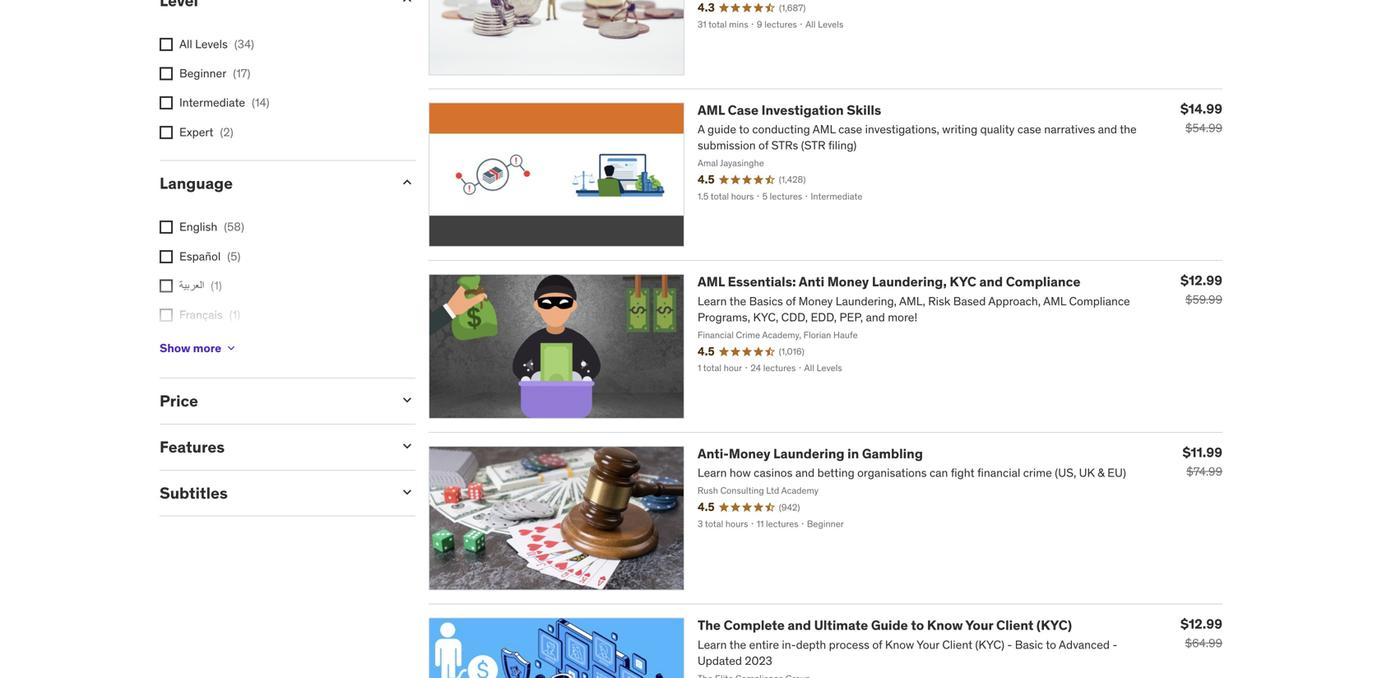 Task type: locate. For each thing, give the bounding box(es) containing it.
show more button
[[160, 332, 238, 365]]

0 horizontal spatial (1)
[[211, 278, 222, 293]]

essentials:
[[728, 273, 796, 290]]

한국어
[[179, 337, 209, 351]]

money
[[828, 273, 869, 290], [729, 445, 771, 462]]

(1) right العربية
[[211, 278, 222, 293]]

1 vertical spatial small image
[[399, 174, 416, 190]]

français (1)
[[179, 307, 240, 322]]

2 small image from the top
[[399, 484, 416, 500]]

levels
[[195, 37, 228, 51]]

$12.99
[[1181, 272, 1223, 289], [1181, 616, 1223, 633]]

xsmall image left español
[[160, 250, 173, 263]]

2 vertical spatial small image
[[399, 438, 416, 454]]

know
[[927, 617, 963, 634]]

beginner
[[179, 66, 226, 81]]

the complete and ultimate guide to know your client (kyc) link
[[698, 617, 1072, 634]]

features button
[[160, 437, 386, 457]]

features
[[160, 437, 225, 457]]

1 xsmall image from the top
[[160, 221, 173, 234]]

small image
[[399, 392, 416, 408], [399, 484, 416, 500]]

xsmall image left the beginner
[[160, 67, 173, 80]]

aml left case
[[698, 101, 725, 118]]

xsmall image left العربية
[[160, 279, 173, 292]]

aml
[[698, 101, 725, 118], [698, 273, 725, 290]]

4 xsmall image from the top
[[160, 309, 173, 322]]

more
[[193, 341, 221, 355]]

1 horizontal spatial (1)
[[229, 307, 240, 322]]

2 xsmall image from the top
[[160, 250, 173, 263]]

$12.99 for the complete and ultimate guide to know your client (kyc)
[[1181, 616, 1223, 633]]

in
[[848, 445, 859, 462]]

(17)
[[233, 66, 250, 81]]

1 horizontal spatial and
[[980, 273, 1003, 290]]

2 small image from the top
[[399, 174, 416, 190]]

small image
[[399, 0, 416, 8], [399, 174, 416, 190], [399, 438, 416, 454]]

العربية
[[179, 278, 204, 293]]

1 small image from the top
[[399, 392, 416, 408]]

$12.99 up $59.99
[[1181, 272, 1223, 289]]

money right "anti"
[[828, 273, 869, 290]]

anti-
[[698, 445, 729, 462]]

$11.99
[[1183, 444, 1223, 461]]

all levels (34)
[[179, 37, 254, 51]]

show
[[160, 341, 191, 355]]

1 vertical spatial $12.99
[[1181, 616, 1223, 633]]

ultimate
[[814, 617, 868, 634]]

0 vertical spatial small image
[[399, 0, 416, 8]]

$14.99
[[1181, 100, 1223, 117]]

(1) right français
[[229, 307, 240, 322]]

aml left essentials:
[[698, 273, 725, 290]]

2 $12.99 from the top
[[1181, 616, 1223, 633]]

xsmall image left english
[[160, 221, 173, 234]]

the
[[698, 617, 721, 634]]

subtitles button
[[160, 483, 386, 503]]

0 vertical spatial $12.99
[[1181, 272, 1223, 289]]

3 xsmall image from the top
[[160, 279, 173, 292]]

intermediate (14)
[[179, 95, 269, 110]]

aml case investigation skills
[[698, 101, 882, 118]]

xsmall image left intermediate
[[160, 96, 173, 110]]

expert (2)
[[179, 125, 233, 139]]

1 aml from the top
[[698, 101, 725, 118]]

expert
[[179, 125, 214, 139]]

$11.99 $74.99
[[1183, 444, 1223, 479]]

money left laundering
[[729, 445, 771, 462]]

xsmall image right more on the left bottom of the page
[[225, 342, 238, 355]]

0 vertical spatial and
[[980, 273, 1003, 290]]

show more
[[160, 341, 221, 355]]

(1)
[[211, 278, 222, 293], [229, 307, 240, 322]]

xsmall image
[[160, 38, 173, 51], [160, 67, 173, 80], [160, 96, 173, 110], [160, 126, 173, 139], [225, 342, 238, 355]]

0 vertical spatial small image
[[399, 392, 416, 408]]

0 vertical spatial aml
[[698, 101, 725, 118]]

investigation
[[762, 101, 844, 118]]

beginner (17)
[[179, 66, 250, 81]]

2 aml from the top
[[698, 273, 725, 290]]

(14)
[[252, 95, 269, 110]]

1 small image from the top
[[399, 0, 416, 8]]

and right the kyc
[[980, 273, 1003, 290]]

xsmall image for all
[[160, 38, 173, 51]]

and
[[980, 273, 1003, 290], [788, 617, 811, 634]]

xsmall image left expert
[[160, 126, 173, 139]]

xsmall image left all
[[160, 38, 173, 51]]

1 $12.99 from the top
[[1181, 272, 1223, 289]]

$12.99 $64.99
[[1181, 616, 1223, 651]]

aml case investigation skills link
[[698, 101, 882, 118]]

español
[[179, 249, 221, 264]]

0 vertical spatial (1)
[[211, 278, 222, 293]]

(1) for français (1)
[[229, 307, 240, 322]]

3 small image from the top
[[399, 438, 416, 454]]

0 horizontal spatial money
[[729, 445, 771, 462]]

english (58)
[[179, 219, 244, 234]]

$12.99 for aml essentials: anti money laundering, kyc and compliance
[[1181, 272, 1223, 289]]

xsmall image
[[160, 221, 173, 234], [160, 250, 173, 263], [160, 279, 173, 292], [160, 309, 173, 322]]

xsmall image for expert
[[160, 126, 173, 139]]

laundering
[[774, 445, 845, 462]]

xsmall image for beginner
[[160, 67, 173, 80]]

(2)
[[220, 125, 233, 139]]

xsmall image for intermediate
[[160, 96, 173, 110]]

$12.99 up $64.99
[[1181, 616, 1223, 633]]

aml for aml essentials: anti money laundering, kyc and compliance
[[698, 273, 725, 290]]

(58)
[[224, 219, 244, 234]]

1 vertical spatial small image
[[399, 484, 416, 500]]

español (5)
[[179, 249, 241, 264]]

compliance
[[1006, 273, 1081, 290]]

1 vertical spatial (1)
[[229, 307, 240, 322]]

$59.99
[[1186, 292, 1223, 307]]

small image for price
[[399, 392, 416, 408]]

and left ultimate
[[788, 617, 811, 634]]

1 vertical spatial aml
[[698, 273, 725, 290]]

1 horizontal spatial money
[[828, 273, 869, 290]]

1 vertical spatial and
[[788, 617, 811, 634]]

xsmall image up show
[[160, 309, 173, 322]]



Task type: vqa. For each thing, say whether or not it's contained in the screenshot.
xsmall image associated with Beginner
yes



Task type: describe. For each thing, give the bounding box(es) containing it.
(34)
[[234, 37, 254, 51]]

0 horizontal spatial and
[[788, 617, 811, 634]]

guide
[[871, 617, 908, 634]]

small image for features
[[399, 438, 416, 454]]

xsmall image inside show more button
[[225, 342, 238, 355]]

small image for subtitles
[[399, 484, 416, 500]]

subtitles
[[160, 483, 228, 503]]

anti
[[799, 273, 825, 290]]

skills
[[847, 101, 882, 118]]

to
[[911, 617, 924, 634]]

english
[[179, 219, 217, 234]]

aml essentials: anti money laundering, kyc and compliance link
[[698, 273, 1081, 290]]

intermediate
[[179, 95, 245, 110]]

$64.99
[[1185, 636, 1223, 651]]

kyc
[[950, 273, 977, 290]]

1 vertical spatial money
[[729, 445, 771, 462]]

xsmall image for english
[[160, 221, 173, 234]]

(1) for العربية (1)
[[211, 278, 222, 293]]

all
[[179, 37, 192, 51]]

complete
[[724, 617, 785, 634]]

language button
[[160, 173, 386, 193]]

the complete and ultimate guide to know your client (kyc)
[[698, 617, 1072, 634]]

client
[[997, 617, 1034, 634]]

price button
[[160, 391, 386, 411]]

case
[[728, 101, 759, 118]]

(kyc)
[[1037, 617, 1072, 634]]

$54.99
[[1186, 120, 1223, 135]]

aml essentials: anti money laundering, kyc and compliance
[[698, 273, 1081, 290]]

language
[[160, 173, 233, 193]]

xsmall image for français
[[160, 309, 173, 322]]

(5)
[[227, 249, 241, 264]]

gambling
[[862, 445, 923, 462]]

your
[[966, 617, 994, 634]]

anti-money laundering in gambling link
[[698, 445, 923, 462]]

anti-money laundering in gambling
[[698, 445, 923, 462]]

$12.99 $59.99
[[1181, 272, 1223, 307]]

العربية (1)
[[179, 278, 222, 293]]

xsmall image for español
[[160, 250, 173, 263]]

0 vertical spatial money
[[828, 273, 869, 290]]

price
[[160, 391, 198, 411]]

aml for aml case investigation skills
[[698, 101, 725, 118]]

laundering,
[[872, 273, 947, 290]]

$74.99
[[1187, 464, 1223, 479]]

xsmall image for العربية
[[160, 279, 173, 292]]

français
[[179, 307, 223, 322]]

$14.99 $54.99
[[1181, 100, 1223, 135]]

small image for language
[[399, 174, 416, 190]]



